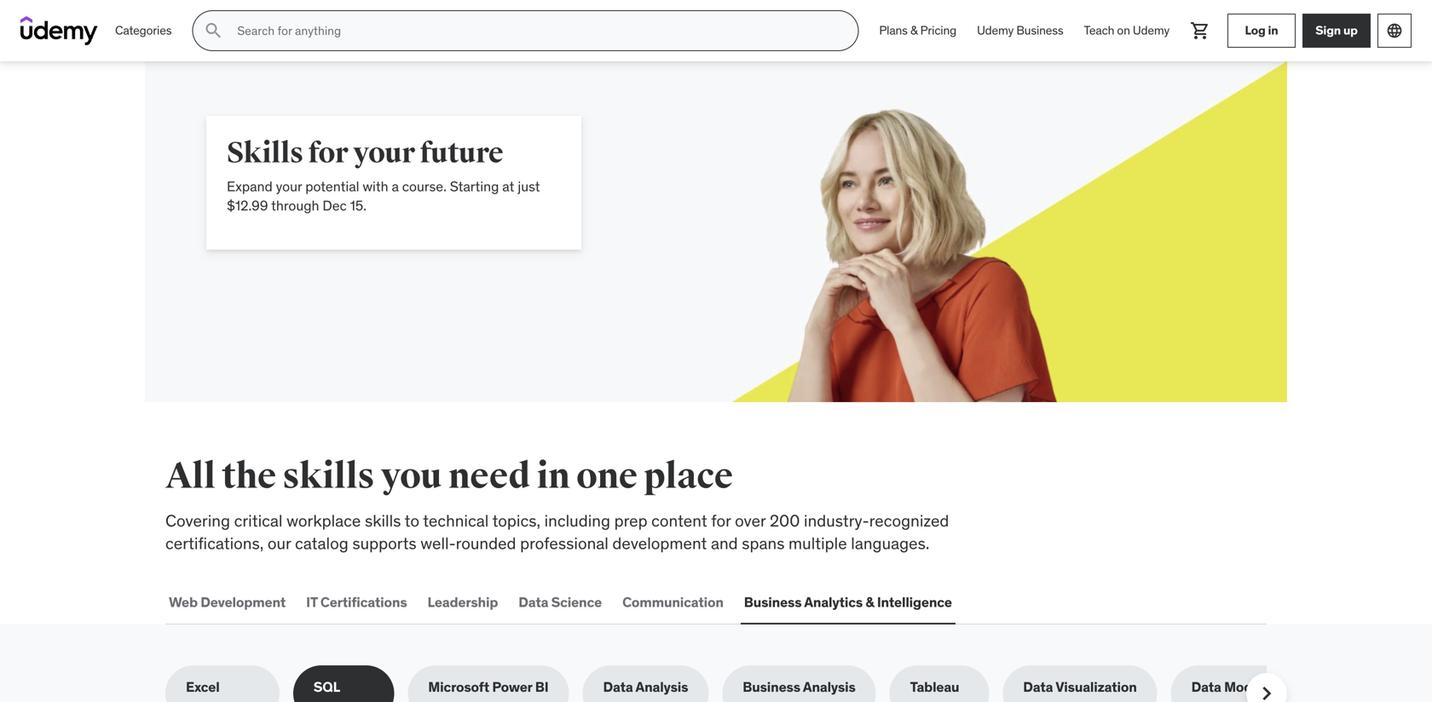 Task type: vqa. For each thing, say whether or not it's contained in the screenshot.
expand
yes



Task type: locate. For each thing, give the bounding box(es) containing it.
multiple
[[789, 534, 847, 554]]

skills
[[283, 455, 375, 499], [365, 511, 401, 531]]

udemy image
[[20, 16, 98, 45]]

languages.
[[851, 534, 930, 554]]

for
[[308, 136, 348, 171], [711, 511, 731, 531]]

1 horizontal spatial for
[[711, 511, 731, 531]]

topics,
[[493, 511, 541, 531]]

your
[[353, 136, 415, 171], [276, 178, 302, 195]]

15.
[[350, 197, 367, 214]]

data for data modeling
[[1192, 679, 1222, 697]]

in
[[1269, 23, 1279, 38], [537, 455, 570, 499]]

1 analysis from the left
[[636, 679, 688, 697]]

0 vertical spatial business
[[1017, 23, 1064, 38]]

& right plans at the top right of the page
[[911, 23, 918, 38]]

udemy right pricing
[[977, 23, 1014, 38]]

for up potential
[[308, 136, 348, 171]]

expand
[[227, 178, 273, 195]]

plans
[[880, 23, 908, 38]]

&
[[911, 23, 918, 38], [866, 594, 875, 612]]

your up through
[[276, 178, 302, 195]]

skills up supports in the left bottom of the page
[[365, 511, 401, 531]]

tableau
[[911, 679, 960, 697]]

& right analytics
[[866, 594, 875, 612]]

shopping cart with 0 items image
[[1191, 20, 1211, 41]]

data analysis
[[603, 679, 688, 697]]

microsoft power bi
[[428, 679, 549, 697]]

web development
[[169, 594, 286, 612]]

all the skills you need in one place
[[165, 455, 733, 499]]

1 horizontal spatial udemy
[[1133, 23, 1170, 38]]

microsoft
[[428, 679, 490, 697]]

0 horizontal spatial udemy
[[977, 23, 1014, 38]]

data right 'bi'
[[603, 679, 633, 697]]

2 analysis from the left
[[803, 679, 856, 697]]

business inside button
[[744, 594, 802, 612]]

0 horizontal spatial in
[[537, 455, 570, 499]]

in right log
[[1269, 23, 1279, 38]]

categories
[[115, 23, 172, 38]]

udemy business link
[[967, 10, 1074, 51]]

you
[[381, 455, 442, 499]]

data left science at the left bottom of the page
[[519, 594, 549, 612]]

business analytics & intelligence button
[[741, 583, 956, 624]]

udemy business
[[977, 23, 1064, 38]]

it
[[306, 594, 318, 612]]

skills up workplace
[[283, 455, 375, 499]]

0 horizontal spatial analysis
[[636, 679, 688, 697]]

business
[[1017, 23, 1064, 38], [744, 594, 802, 612], [743, 679, 801, 697]]

0 horizontal spatial &
[[866, 594, 875, 612]]

leadership
[[428, 594, 498, 612]]

data for data visualization
[[1024, 679, 1054, 697]]

rounded
[[456, 534, 516, 554]]

prep
[[615, 511, 648, 531]]

& inside button
[[866, 594, 875, 612]]

data science button
[[515, 583, 606, 624]]

covering critical workplace skills to technical topics, including prep content for over 200 industry-recognized certifications, our catalog supports well-rounded professional development and spans multiple languages.
[[165, 511, 950, 554]]

certifications,
[[165, 534, 264, 554]]

1 vertical spatial skills
[[365, 511, 401, 531]]

well-
[[421, 534, 456, 554]]

for up and
[[711, 511, 731, 531]]

1 udemy from the left
[[977, 23, 1014, 38]]

certifications
[[321, 594, 407, 612]]

data science
[[519, 594, 602, 612]]

udemy right on
[[1133, 23, 1170, 38]]

data for data science
[[519, 594, 549, 612]]

communication
[[623, 594, 724, 612]]

sign up link
[[1303, 14, 1371, 48]]

potential
[[305, 178, 359, 195]]

0 vertical spatial skills
[[283, 455, 375, 499]]

teach on udemy
[[1084, 23, 1170, 38]]

0 vertical spatial &
[[911, 23, 918, 38]]

our
[[268, 534, 291, 554]]

0 horizontal spatial your
[[276, 178, 302, 195]]

over
[[735, 511, 766, 531]]

data inside button
[[519, 594, 549, 612]]

0 horizontal spatial for
[[308, 136, 348, 171]]

sign up
[[1316, 23, 1358, 38]]

for inside covering critical workplace skills to technical topics, including prep content for over 200 industry-recognized certifications, our catalog supports well-rounded professional development and spans multiple languages.
[[711, 511, 731, 531]]

course.
[[402, 178, 447, 195]]

1 vertical spatial &
[[866, 594, 875, 612]]

udemy
[[977, 23, 1014, 38], [1133, 23, 1170, 38]]

it certifications
[[306, 594, 407, 612]]

bi
[[535, 679, 549, 697]]

web development button
[[165, 583, 289, 624]]

covering
[[165, 511, 230, 531]]

2 vertical spatial business
[[743, 679, 801, 697]]

0 vertical spatial for
[[308, 136, 348, 171]]

future
[[420, 136, 504, 171]]

choose a language image
[[1387, 22, 1404, 39]]

up
[[1344, 23, 1358, 38]]

in up including
[[537, 455, 570, 499]]

1 vertical spatial business
[[744, 594, 802, 612]]

analysis
[[636, 679, 688, 697], [803, 679, 856, 697]]

dec
[[323, 197, 347, 214]]

including
[[545, 511, 611, 531]]

1 vertical spatial for
[[711, 511, 731, 531]]

1 horizontal spatial analysis
[[803, 679, 856, 697]]

visualization
[[1056, 679, 1137, 697]]

sql
[[314, 679, 340, 697]]

with
[[363, 178, 389, 195]]

content
[[652, 511, 708, 531]]

0 vertical spatial your
[[353, 136, 415, 171]]

plans & pricing
[[880, 23, 957, 38]]

spans
[[742, 534, 785, 554]]

plans & pricing link
[[869, 10, 967, 51]]

1 horizontal spatial in
[[1269, 23, 1279, 38]]

all
[[165, 455, 215, 499]]

$12.99
[[227, 197, 268, 214]]

1 horizontal spatial your
[[353, 136, 415, 171]]

data
[[519, 594, 549, 612], [603, 679, 633, 697], [1024, 679, 1054, 697], [1192, 679, 1222, 697]]

0 vertical spatial in
[[1269, 23, 1279, 38]]

data for data analysis
[[603, 679, 633, 697]]

Search for anything text field
[[234, 16, 838, 45]]

analysis for data analysis
[[636, 679, 688, 697]]

business inside topic filters element
[[743, 679, 801, 697]]

data left modeling at the bottom right
[[1192, 679, 1222, 697]]

through
[[271, 197, 319, 214]]

topic filters element
[[165, 666, 1305, 703]]

data left visualization at the right bottom of page
[[1024, 679, 1054, 697]]

your up with
[[353, 136, 415, 171]]



Task type: describe. For each thing, give the bounding box(es) containing it.
workplace
[[287, 511, 361, 531]]

skills
[[227, 136, 303, 171]]

to
[[405, 511, 420, 531]]

power
[[492, 679, 533, 697]]

supports
[[353, 534, 417, 554]]

analysis for business analysis
[[803, 679, 856, 697]]

200
[[770, 511, 800, 531]]

teach on udemy link
[[1074, 10, 1180, 51]]

sign
[[1316, 23, 1342, 38]]

analytics
[[805, 594, 863, 612]]

submit search image
[[203, 20, 224, 41]]

communication button
[[619, 583, 727, 624]]

recognized
[[870, 511, 950, 531]]

log in link
[[1228, 14, 1296, 48]]

1 vertical spatial in
[[537, 455, 570, 499]]

at
[[503, 178, 515, 195]]

data visualization
[[1024, 679, 1137, 697]]

business analysis
[[743, 679, 856, 697]]

2 udemy from the left
[[1133, 23, 1170, 38]]

starting
[[450, 178, 499, 195]]

industry-
[[804, 511, 870, 531]]

categories button
[[105, 10, 182, 51]]

one
[[576, 455, 638, 499]]

business analytics & intelligence
[[744, 594, 952, 612]]

place
[[644, 455, 733, 499]]

the
[[222, 455, 276, 499]]

pricing
[[921, 23, 957, 38]]

skills for your future expand your potential with a course. starting at just $12.99 through dec 15.
[[227, 136, 540, 214]]

need
[[449, 455, 531, 499]]

technical
[[423, 511, 489, 531]]

excel
[[186, 679, 220, 697]]

in inside "link"
[[1269, 23, 1279, 38]]

it certifications button
[[303, 583, 411, 624]]

1 vertical spatial your
[[276, 178, 302, 195]]

catalog
[[295, 534, 349, 554]]

a
[[392, 178, 399, 195]]

development
[[201, 594, 286, 612]]

log in
[[1246, 23, 1279, 38]]

business for business analytics & intelligence
[[744, 594, 802, 612]]

for inside skills for your future expand your potential with a course. starting at just $12.99 through dec 15.
[[308, 136, 348, 171]]

modeling
[[1225, 679, 1284, 697]]

skills inside covering critical workplace skills to technical topics, including prep content for over 200 industry-recognized certifications, our catalog supports well-rounded professional development and spans multiple languages.
[[365, 511, 401, 531]]

web
[[169, 594, 198, 612]]

intelligence
[[877, 594, 952, 612]]

science
[[551, 594, 602, 612]]

business for business analysis
[[743, 679, 801, 697]]

1 horizontal spatial &
[[911, 23, 918, 38]]

on
[[1118, 23, 1131, 38]]

development
[[613, 534, 707, 554]]

log
[[1246, 23, 1266, 38]]

next image
[[1254, 681, 1281, 703]]

data modeling
[[1192, 679, 1284, 697]]

teach
[[1084, 23, 1115, 38]]

and
[[711, 534, 738, 554]]

leadership button
[[424, 583, 502, 624]]

just
[[518, 178, 540, 195]]

critical
[[234, 511, 283, 531]]

professional
[[520, 534, 609, 554]]



